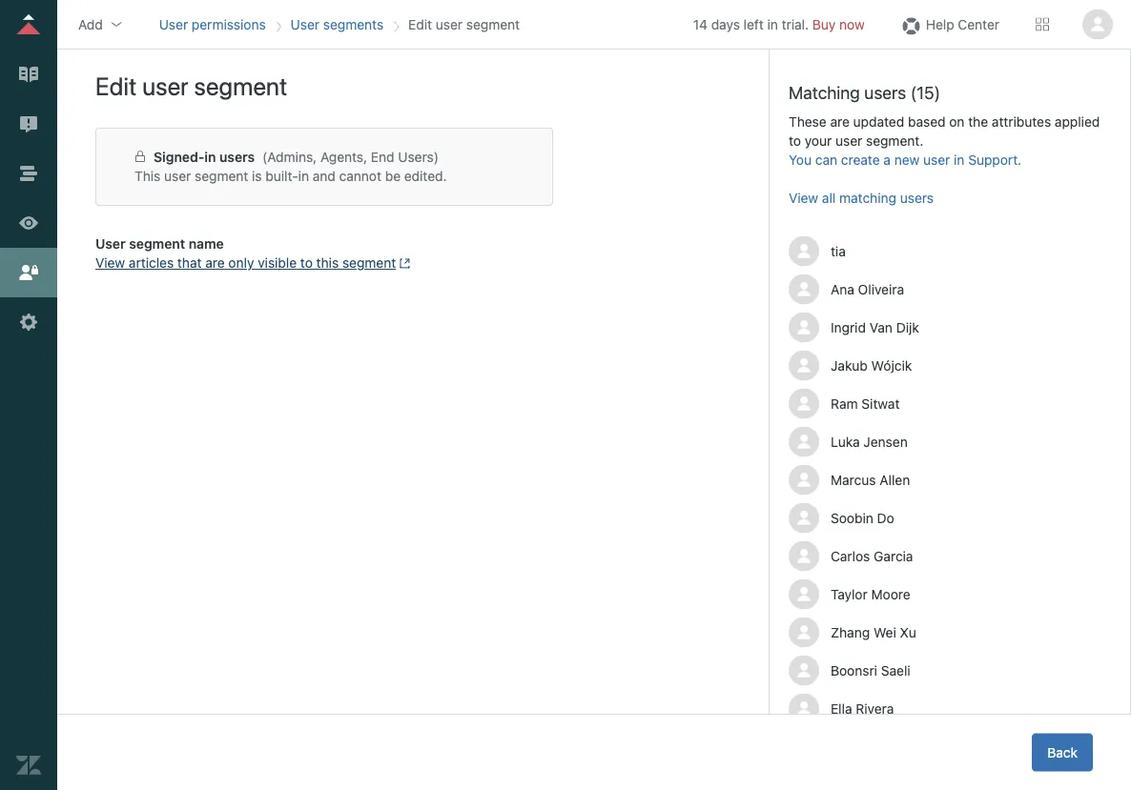 Task type: describe. For each thing, give the bounding box(es) containing it.
van
[[870, 320, 893, 336]]

attributes
[[992, 114, 1052, 129]]

carlos garcia
[[831, 549, 914, 565]]

user permissions
[[159, 16, 266, 32]]

allen
[[880, 472, 910, 488]]

zendesk image
[[16, 754, 41, 779]]

applied
[[1055, 114, 1100, 129]]

your
[[805, 133, 832, 149]]

updated
[[854, 114, 905, 129]]

these
[[789, 114, 827, 129]]

articles
[[129, 255, 174, 271]]

sitwat
[[862, 396, 900, 412]]

on
[[950, 114, 965, 129]]

segments
[[323, 16, 384, 32]]

1 vertical spatial edit
[[95, 72, 137, 101]]

add button
[[73, 10, 130, 39]]

create
[[841, 152, 880, 168]]

now
[[840, 16, 865, 32]]

navigation containing user permissions
[[155, 10, 524, 39]]

in left and
[[298, 169, 309, 184]]

matching
[[789, 82, 860, 103]]

trial.
[[782, 16, 809, 32]]

luka
[[831, 434, 860, 450]]

can
[[816, 152, 838, 168]]

signed-in users ( admins, agents, end users ) this user segment is built-in and cannot be edited.
[[135, 149, 447, 184]]

garcia
[[874, 549, 914, 565]]

edited.
[[404, 169, 447, 184]]

you
[[789, 152, 812, 168]]

taylor moore image
[[789, 580, 820, 610]]

segment inside signed-in users ( admins, agents, end users ) this user segment is built-in and cannot be edited.
[[195, 169, 248, 184]]

add
[[78, 16, 103, 32]]

agents,
[[321, 149, 367, 165]]

ana oliveira
[[831, 282, 905, 297]]

view all matching users
[[789, 190, 934, 206]]

users inside signed-in users ( admins, agents, end users ) this user segment is built-in and cannot be edited.
[[219, 149, 255, 165]]

ella rivera
[[831, 701, 894, 717]]

0 horizontal spatial edit user segment
[[95, 72, 287, 101]]

back button
[[1033, 734, 1093, 772]]

help
[[926, 16, 955, 32]]

dijk
[[897, 320, 920, 336]]

are inside these are updated based on the attributes applied to your user segment. you can create a new user in support.
[[830, 114, 850, 129]]

customize design image
[[16, 211, 41, 236]]

moderate content image
[[16, 112, 41, 136]]

manage articles image
[[16, 62, 41, 87]]

1 vertical spatial to
[[300, 255, 313, 271]]

days
[[711, 16, 740, 32]]

user permissions image
[[16, 260, 41, 285]]

users
[[398, 149, 434, 165]]

taylor moore
[[831, 587, 911, 603]]

boonsri
[[831, 663, 878, 679]]

tia image
[[789, 236, 820, 267]]

boonsri saeli image
[[789, 656, 820, 687]]

taylor
[[831, 587, 868, 603]]

saeli
[[881, 663, 911, 679]]

user permissions link
[[159, 16, 266, 32]]

only
[[228, 255, 254, 271]]

marcus allen image
[[789, 465, 820, 496]]

help center button
[[894, 10, 1006, 39]]

permissions
[[192, 16, 266, 32]]

buy
[[813, 16, 836, 32]]

ram
[[831, 396, 858, 412]]

(
[[262, 149, 267, 165]]

jakub wójcik image
[[789, 351, 820, 381]]

this
[[316, 255, 339, 271]]

user for user segments
[[291, 16, 320, 32]]

jensen
[[864, 434, 908, 450]]

view articles that are only visible to this segment
[[95, 255, 396, 271]]

segment.
[[866, 133, 924, 149]]

marcus allen
[[831, 472, 910, 488]]

view all matching users link
[[789, 190, 934, 206]]

user for user segment name
[[95, 236, 126, 252]]

visible
[[258, 255, 297, 271]]

help center
[[926, 16, 1000, 32]]

jakub wójcik
[[831, 358, 912, 374]]

14 days left in trial. buy now
[[693, 16, 865, 32]]

admins,
[[267, 149, 317, 165]]

soobin
[[831, 511, 874, 526]]

xu
[[900, 625, 917, 641]]

ella rivera image
[[789, 694, 820, 725]]

and
[[313, 169, 336, 184]]

center
[[958, 16, 1000, 32]]

1 vertical spatial are
[[205, 255, 225, 271]]

matching users (15)
[[789, 82, 941, 103]]

new
[[895, 152, 920, 168]]

support.
[[969, 152, 1022, 168]]

name
[[189, 236, 224, 252]]

these are updated based on the attributes applied to your user segment. you can create a new user in support.
[[789, 114, 1100, 168]]

(opens in a new tab) image
[[396, 258, 411, 269]]



Task type: locate. For each thing, give the bounding box(es) containing it.
ella
[[831, 701, 853, 717]]

arrange content image
[[16, 161, 41, 186]]

matching
[[840, 190, 897, 206]]

view left articles
[[95, 255, 125, 271]]

in
[[768, 16, 778, 32], [204, 149, 216, 165], [954, 152, 965, 168], [298, 169, 309, 184]]

users up is
[[219, 149, 255, 165]]

end
[[371, 149, 395, 165]]

rivera
[[856, 701, 894, 717]]

view for view all matching users
[[789, 190, 819, 206]]

1 horizontal spatial view
[[789, 190, 819, 206]]

edit
[[408, 16, 432, 32], [95, 72, 137, 101]]

zhang wei xu
[[831, 625, 917, 641]]

zhang
[[831, 625, 870, 641]]

ingrid
[[831, 320, 866, 336]]

in left (
[[204, 149, 216, 165]]

you can create a new user in support. link
[[789, 152, 1022, 168]]

0 vertical spatial view
[[789, 190, 819, 206]]

view articles that are only visible to this segment link
[[95, 255, 411, 271]]

to inside these are updated based on the attributes applied to your user segment. you can create a new user in support.
[[789, 133, 801, 149]]

1 vertical spatial view
[[95, 255, 125, 271]]

user segment name
[[95, 236, 224, 252]]

carlos
[[831, 549, 870, 565]]

0 vertical spatial to
[[789, 133, 801, 149]]

zendesk products image
[[1036, 18, 1049, 31]]

view for view articles that are only visible to this segment
[[95, 255, 125, 271]]

ram sitwat
[[831, 396, 900, 412]]

2 horizontal spatial user
[[291, 16, 320, 32]]

user segments link
[[291, 16, 384, 32]]

in inside these are updated based on the attributes applied to your user segment. you can create a new user in support.
[[954, 152, 965, 168]]

1 horizontal spatial user
[[159, 16, 188, 32]]

user segments
[[291, 16, 384, 32]]

the
[[969, 114, 989, 129]]

boonsri saeli
[[831, 663, 911, 679]]

0 vertical spatial are
[[830, 114, 850, 129]]

back
[[1048, 745, 1078, 761]]

left
[[744, 16, 764, 32]]

do
[[877, 511, 895, 526]]

0 horizontal spatial are
[[205, 255, 225, 271]]

oliveira
[[858, 282, 905, 297]]

0 horizontal spatial user
[[95, 236, 126, 252]]

settings image
[[16, 310, 41, 335]]

1 horizontal spatial are
[[830, 114, 850, 129]]

wei
[[874, 625, 897, 641]]

view
[[789, 190, 819, 206], [95, 255, 125, 271]]

wójcik
[[872, 358, 912, 374]]

ana oliveira image
[[789, 274, 820, 305]]

1 horizontal spatial edit user segment
[[408, 16, 520, 32]]

are up your
[[830, 114, 850, 129]]

(15)
[[911, 82, 941, 103]]

to left this
[[300, 255, 313, 271]]

luka jensen
[[831, 434, 908, 450]]

users down new on the right top
[[900, 190, 934, 206]]

1 horizontal spatial to
[[789, 133, 801, 149]]

in left support.
[[954, 152, 965, 168]]

view left all
[[789, 190, 819, 206]]

to
[[789, 133, 801, 149], [300, 255, 313, 271]]

0 vertical spatial edit
[[408, 16, 432, 32]]

carlos garcia image
[[789, 542, 820, 572]]

jakub
[[831, 358, 868, 374]]

built-
[[266, 169, 298, 184]]

ram sitwat image
[[789, 389, 820, 420]]

0 vertical spatial edit user segment
[[408, 16, 520, 32]]

is
[[252, 169, 262, 184]]

)
[[434, 149, 439, 165]]

1 horizontal spatial edit
[[408, 16, 432, 32]]

user for user permissions
[[159, 16, 188, 32]]

this
[[135, 169, 161, 184]]

ingrid van dijk
[[831, 320, 920, 336]]

0 horizontal spatial to
[[300, 255, 313, 271]]

2 vertical spatial users
[[900, 190, 934, 206]]

be
[[385, 169, 401, 184]]

14
[[693, 16, 708, 32]]

0 horizontal spatial edit
[[95, 72, 137, 101]]

tia
[[831, 243, 846, 259]]

all
[[822, 190, 836, 206]]

users up updated
[[865, 82, 907, 103]]

1 vertical spatial edit user segment
[[95, 72, 287, 101]]

signed-
[[154, 149, 204, 165]]

marcus
[[831, 472, 876, 488]]

edit right segments
[[408, 16, 432, 32]]

to up you
[[789, 133, 801, 149]]

users
[[865, 82, 907, 103], [219, 149, 255, 165], [900, 190, 934, 206]]

0 vertical spatial users
[[865, 82, 907, 103]]

zhang wei xu image
[[789, 618, 820, 648]]

that
[[177, 255, 202, 271]]

cannot
[[339, 169, 382, 184]]

1 vertical spatial users
[[219, 149, 255, 165]]

moore
[[872, 587, 911, 603]]

luka jensen image
[[789, 427, 820, 458]]

edit down add 'popup button'
[[95, 72, 137, 101]]

a
[[884, 152, 891, 168]]

ingrid van dijk image
[[789, 313, 820, 343]]

based
[[908, 114, 946, 129]]

0 horizontal spatial view
[[95, 255, 125, 271]]

are
[[830, 114, 850, 129], [205, 255, 225, 271]]

soobin do
[[831, 511, 895, 526]]

are down name
[[205, 255, 225, 271]]

in right the 'left'
[[768, 16, 778, 32]]

soobin do image
[[789, 503, 820, 534]]

user inside signed-in users ( admins, agents, end users ) this user segment is built-in and cannot be edited.
[[164, 169, 191, 184]]

navigation
[[155, 10, 524, 39]]



Task type: vqa. For each thing, say whether or not it's contained in the screenshot.
tab
no



